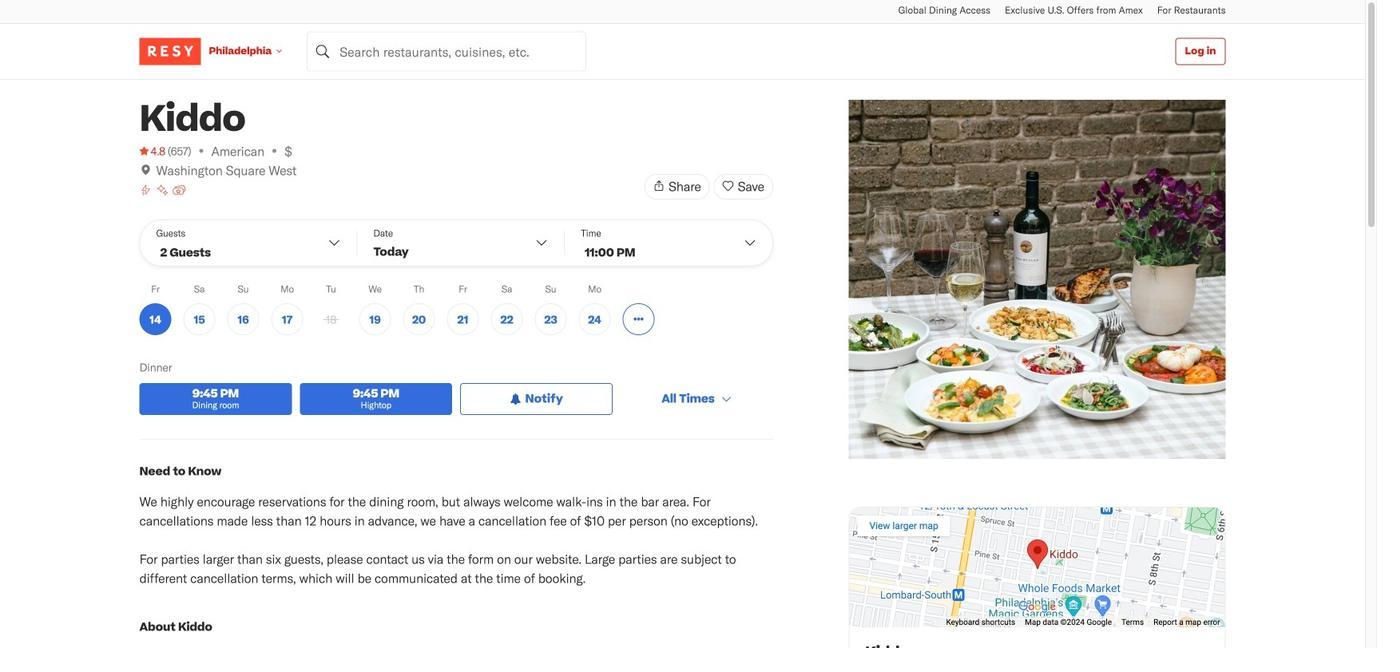 Task type: vqa. For each thing, say whether or not it's contained in the screenshot.
the 4.5 out of 5 stars icon
no



Task type: describe. For each thing, give the bounding box(es) containing it.
Search restaurants, cuisines, etc. text field
[[307, 32, 587, 72]]

4.8 out of 5 stars image
[[139, 143, 165, 159]]



Task type: locate. For each thing, give the bounding box(es) containing it.
None field
[[307, 32, 587, 72]]



